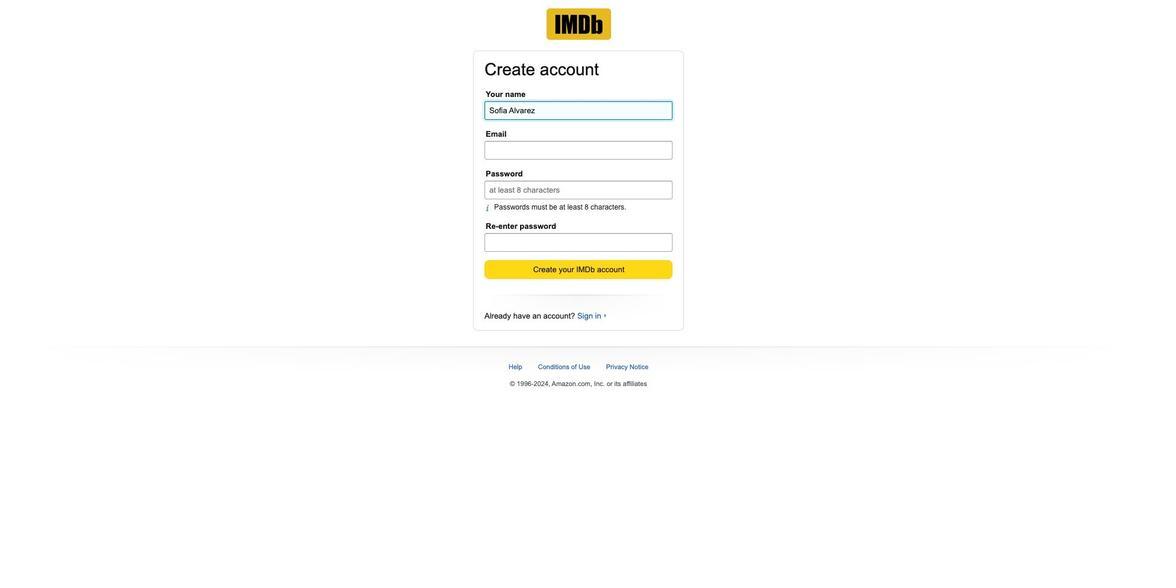 Task type: vqa. For each thing, say whether or not it's contained in the screenshot.
the Adult
no



Task type: describe. For each thing, give the bounding box(es) containing it.
at least 8 characters password field
[[484, 181, 673, 199]]

First and last name text field
[[484, 101, 673, 120]]

alert image
[[486, 204, 494, 212]]



Task type: locate. For each thing, give the bounding box(es) containing it.
None submit
[[485, 261, 672, 278]]

None password field
[[484, 233, 673, 252]]

None email field
[[484, 141, 673, 159]]

imdb.com logo image
[[546, 8, 611, 40]]



